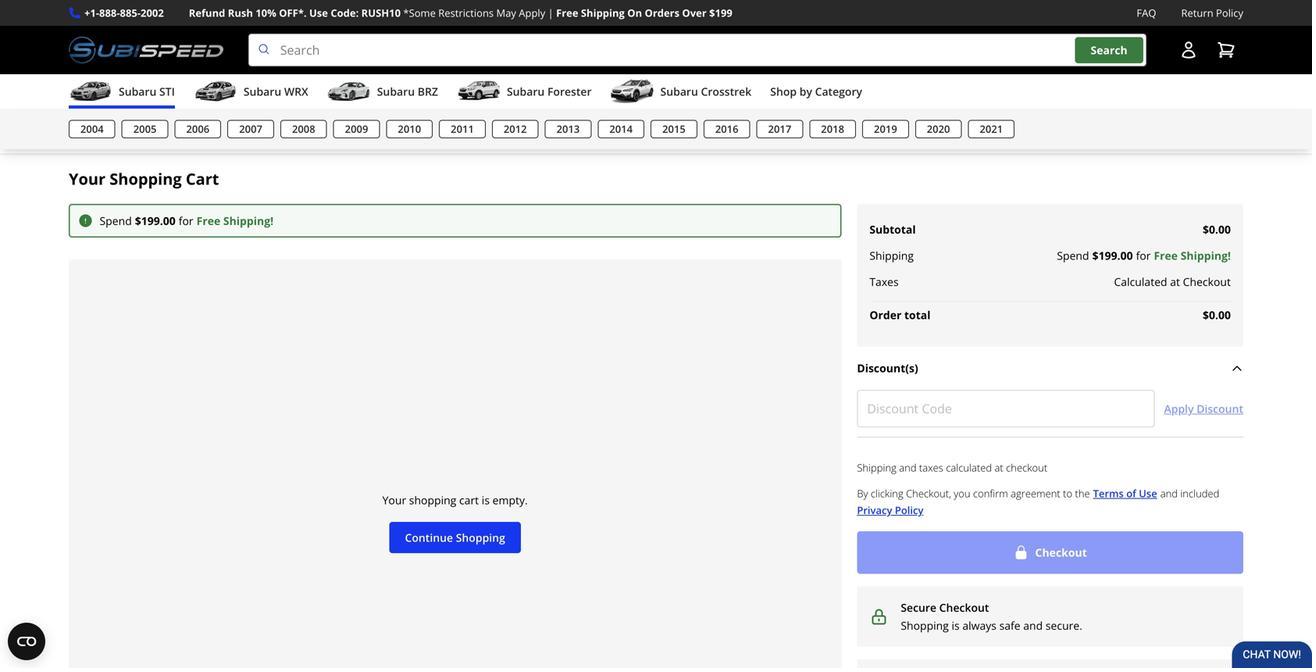 Task type: describe. For each thing, give the bounding box(es) containing it.
+1-888-885-2002
[[84, 6, 164, 20]]

2013 button
[[545, 120, 592, 138]]

2017
[[768, 122, 792, 136]]

terms of use link
[[1094, 485, 1158, 502]]

order
[[870, 308, 902, 322]]

2007 button
[[228, 120, 274, 138]]

0 vertical spatial checkout
[[1183, 274, 1231, 289]]

faq link
[[1137, 5, 1157, 21]]

2021
[[980, 122, 1003, 136]]

0 horizontal spatial for
[[179, 213, 193, 228]]

2013
[[557, 122, 580, 136]]

2014 button
[[598, 120, 645, 138]]

2006 button
[[175, 120, 221, 138]]

shipping for shipping
[[870, 248, 914, 263]]

subaru wrx button
[[194, 77, 308, 109]]

shopping for your
[[110, 168, 182, 190]]

sti
[[159, 84, 175, 99]]

subaru forester
[[507, 84, 592, 99]]

calculated
[[1115, 274, 1168, 289]]

Discount Code field
[[857, 390, 1155, 427]]

subispeed logo image
[[69, 34, 223, 67]]

and inside secure checkout shopping is always safe and secure.
[[1024, 618, 1043, 633]]

clicking
[[871, 486, 904, 500]]

return
[[1182, 6, 1214, 20]]

shopping inside secure checkout shopping is always safe and secure.
[[901, 618, 949, 633]]

2009 button
[[333, 120, 380, 138]]

a subaru forester thumbnail image image
[[457, 80, 501, 103]]

your shopping cart is empty.
[[383, 493, 528, 508]]

to
[[1064, 486, 1073, 500]]

subaru for subaru wrx
[[244, 84, 281, 99]]

by
[[800, 84, 813, 99]]

shipping and taxes calculated at checkout
[[857, 460, 1048, 475]]

2004 button
[[69, 120, 115, 138]]

2011
[[451, 122, 474, 136]]

2020
[[927, 122, 950, 136]]

subaru for subaru sti
[[119, 84, 157, 99]]

2008
[[292, 122, 315, 136]]

|
[[548, 6, 554, 20]]

subaru for subaru crosstrek
[[661, 84, 698, 99]]

your for your shopping cart
[[69, 168, 106, 190]]

shipping for shipping and taxes calculated at checkout
[[857, 460, 897, 475]]

secure
[[901, 600, 937, 615]]

taxes
[[920, 460, 944, 475]]

crosstrek
[[701, 84, 752, 99]]

1 vertical spatial at
[[995, 460, 1004, 475]]

2012
[[504, 122, 527, 136]]

10%
[[256, 6, 276, 20]]

is for always
[[952, 618, 960, 633]]

2010 button
[[386, 120, 433, 138]]

0 horizontal spatial $
[[135, 213, 141, 228]]

discount(s)
[[857, 361, 919, 375]]

included
[[1181, 486, 1220, 500]]

on
[[628, 6, 642, 20]]

2015
[[663, 122, 686, 136]]

confirm
[[973, 486, 1009, 500]]

0 vertical spatial and
[[900, 460, 917, 475]]

2009
[[345, 122, 368, 136]]

2006
[[186, 122, 210, 136]]

safe
[[1000, 618, 1021, 633]]

*some
[[404, 6, 436, 20]]

subaru brz button
[[327, 77, 438, 109]]

subaru crosstrek button
[[611, 77, 752, 109]]

1 vertical spatial 199.00
[[1099, 248, 1133, 263]]

a subaru brz thumbnail image image
[[327, 80, 371, 103]]

shopping
[[409, 493, 457, 508]]

subaru for subaru brz
[[377, 84, 415, 99]]

2011 button
[[439, 120, 486, 138]]

shop
[[771, 84, 797, 99]]

by
[[857, 486, 868, 500]]

888-
[[99, 6, 120, 20]]

0 vertical spatial shipping!
[[223, 213, 274, 228]]

shopping for continue
[[456, 530, 505, 545]]

search input field
[[248, 34, 1147, 67]]

subaru sti button
[[69, 77, 175, 109]]

1 horizontal spatial policy
[[1217, 6, 1244, 20]]

off*.
[[279, 6, 307, 20]]

0 vertical spatial at
[[1171, 274, 1181, 289]]

subaru forester button
[[457, 77, 592, 109]]

2004
[[80, 122, 104, 136]]

continue
[[405, 530, 453, 545]]

secure checkout shopping is always safe and secure.
[[901, 600, 1083, 633]]

your for your shopping cart is empty.
[[383, 493, 406, 508]]

1 horizontal spatial $
[[1093, 248, 1099, 263]]

0 horizontal spatial free
[[197, 213, 221, 228]]

subaru sti
[[119, 84, 175, 99]]

the
[[1076, 486, 1090, 500]]

2019
[[874, 122, 898, 136]]

subaru brz
[[377, 84, 438, 99]]

discount(s) button
[[857, 359, 1244, 377]]

subaru wrx
[[244, 84, 308, 99]]

rush10
[[361, 6, 401, 20]]

checkout inside button
[[1036, 545, 1087, 560]]

0 vertical spatial shipping
[[581, 6, 625, 20]]

agreement
[[1011, 486, 1061, 500]]

empty.
[[493, 493, 528, 508]]

calculated
[[946, 460, 992, 475]]

shop by category
[[771, 84, 863, 99]]



Task type: vqa. For each thing, say whether or not it's contained in the screenshot.
"SUBARU" inside Subaru BRZ Dropdown Button
yes



Task type: locate. For each thing, give the bounding box(es) containing it.
privacy
[[857, 503, 893, 517]]

and inside by clicking checkout, you confirm agreement to the terms of use and included privacy policy
[[1161, 486, 1178, 500]]

refund rush 10% off*. use code: rush10 *some restrictions may apply | free shipping on orders over $199
[[189, 6, 733, 20]]

5 subaru from the left
[[661, 84, 698, 99]]

4 subaru from the left
[[507, 84, 545, 99]]

shipping up clicking
[[857, 460, 897, 475]]

2 horizontal spatial and
[[1161, 486, 1178, 500]]

restrictions
[[439, 6, 494, 20]]

subaru left sti
[[119, 84, 157, 99]]

order total
[[870, 308, 931, 322]]

is for empty.
[[482, 493, 490, 508]]

terms
[[1094, 486, 1124, 500]]

+1-888-885-2002 link
[[84, 5, 164, 21]]

refund
[[189, 6, 225, 20]]

1 vertical spatial checkout
[[1036, 545, 1087, 560]]

0 vertical spatial policy
[[1217, 6, 1244, 20]]

2018 button
[[810, 120, 856, 138]]

885-
[[120, 6, 141, 20]]

your left shopping
[[383, 493, 406, 508]]

2008 button
[[280, 120, 327, 138]]

use right of
[[1139, 486, 1158, 500]]

1 vertical spatial shopping
[[456, 530, 505, 545]]

shopping down 2005 dropdown button
[[110, 168, 182, 190]]

0 horizontal spatial use
[[309, 6, 328, 20]]

subaru left wrx
[[244, 84, 281, 99]]

1 horizontal spatial at
[[1171, 274, 1181, 289]]

0 horizontal spatial at
[[995, 460, 1004, 475]]

spend $ 199.00 for free shipping! down "cart"
[[100, 213, 274, 228]]

secure.
[[1046, 618, 1083, 633]]

free right |
[[556, 6, 579, 20]]

0 vertical spatial your
[[69, 168, 106, 190]]

your down 2004 dropdown button
[[69, 168, 106, 190]]

1 vertical spatial shipping!
[[1181, 248, 1231, 263]]

1 horizontal spatial your
[[383, 493, 406, 508]]

and right safe
[[1024, 618, 1043, 633]]

$0.00 for subtotal
[[1203, 222, 1231, 237]]

code:
[[331, 6, 359, 20]]

2012 button
[[492, 120, 539, 138]]

+1-
[[84, 6, 99, 20]]

is
[[482, 493, 490, 508], [952, 618, 960, 633]]

shop by category button
[[771, 77, 863, 109]]

$
[[135, 213, 141, 228], [1093, 248, 1099, 263]]

199.00 up calculated
[[1099, 248, 1133, 263]]

2 vertical spatial and
[[1024, 618, 1043, 633]]

policy right return
[[1217, 6, 1244, 20]]

by clicking checkout, you confirm agreement to the terms of use and included privacy policy
[[857, 486, 1220, 517]]

shopping down the 'cart'
[[456, 530, 505, 545]]

calculated at checkout
[[1115, 274, 1231, 289]]

0 vertical spatial 199.00
[[141, 213, 176, 228]]

2016
[[716, 122, 739, 136]]

return policy link
[[1182, 5, 1244, 21]]

is left always
[[952, 618, 960, 633]]

2005
[[133, 122, 157, 136]]

free down "cart"
[[197, 213, 221, 228]]

1 vertical spatial is
[[952, 618, 960, 633]]

0 vertical spatial use
[[309, 6, 328, 20]]

checkout right calculated
[[1183, 274, 1231, 289]]

spend
[[100, 213, 132, 228], [1057, 248, 1090, 263]]

may
[[497, 6, 516, 20]]

1 horizontal spatial shipping!
[[1181, 248, 1231, 263]]

policy down checkout,
[[895, 503, 924, 517]]

0 vertical spatial $0.00
[[1203, 222, 1231, 237]]

1 vertical spatial spend $ 199.00 for free shipping!
[[1057, 248, 1231, 263]]

1 vertical spatial $0.00
[[1203, 308, 1231, 322]]

you
[[954, 486, 971, 500]]

2 $0.00 from the top
[[1203, 308, 1231, 322]]

0 horizontal spatial your
[[69, 168, 106, 190]]

shipping left on at the top of page
[[581, 6, 625, 20]]

orders
[[645, 6, 680, 20]]

a subaru sti thumbnail image image
[[69, 80, 113, 103]]

subaru for subaru forester
[[507, 84, 545, 99]]

shipping down subtotal
[[870, 248, 914, 263]]

1 vertical spatial spend
[[1057, 248, 1090, 263]]

1 $0.00 from the top
[[1203, 222, 1231, 237]]

1 horizontal spatial use
[[1139, 486, 1158, 500]]

1 horizontal spatial for
[[1137, 248, 1151, 263]]

2007
[[239, 122, 262, 136]]

1 horizontal spatial spend
[[1057, 248, 1090, 263]]

a subaru wrx thumbnail image image
[[194, 80, 237, 103]]

1 subaru from the left
[[119, 84, 157, 99]]

always
[[963, 618, 997, 633]]

use inside by clicking checkout, you confirm agreement to the terms of use and included privacy policy
[[1139, 486, 1158, 500]]

for up calculated
[[1137, 248, 1151, 263]]

brz
[[418, 84, 438, 99]]

at
[[1171, 274, 1181, 289], [995, 460, 1004, 475]]

0 vertical spatial spend $ 199.00 for free shipping!
[[100, 213, 274, 228]]

0 horizontal spatial checkout
[[940, 600, 990, 615]]

2002
[[141, 6, 164, 20]]

is inside secure checkout shopping is always safe and secure.
[[952, 618, 960, 633]]

checkout button
[[857, 531, 1244, 574]]

1 horizontal spatial free
[[556, 6, 579, 20]]

1 horizontal spatial spend $ 199.00 for free shipping!
[[1057, 248, 1231, 263]]

0 horizontal spatial 199.00
[[141, 213, 176, 228]]

1 horizontal spatial is
[[952, 618, 960, 633]]

shopping inside button
[[456, 530, 505, 545]]

2 horizontal spatial checkout
[[1183, 274, 1231, 289]]

over
[[682, 6, 707, 20]]

for down "cart"
[[179, 213, 193, 228]]

subaru left brz
[[377, 84, 415, 99]]

2015 button
[[651, 120, 698, 138]]

checkout up always
[[940, 600, 990, 615]]

0 horizontal spatial shopping
[[110, 168, 182, 190]]

3 subaru from the left
[[377, 84, 415, 99]]

1 horizontal spatial 199.00
[[1099, 248, 1133, 263]]

2010
[[398, 122, 421, 136]]

button image
[[1180, 41, 1199, 59]]

subtotal
[[870, 222, 916, 237]]

$0.00 for order total
[[1203, 308, 1231, 322]]

a subaru crosstrek thumbnail image image
[[611, 80, 654, 103]]

at right calculated
[[1171, 274, 1181, 289]]

shipping!
[[223, 213, 274, 228], [1181, 248, 1231, 263]]

1 vertical spatial use
[[1139, 486, 1158, 500]]

1 vertical spatial policy
[[895, 503, 924, 517]]

spend $ 199.00 for free shipping! up calculated
[[1057, 248, 1231, 263]]

use right off*.
[[309, 6, 328, 20]]

2 vertical spatial shipping
[[857, 460, 897, 475]]

rush
[[228, 6, 253, 20]]

free up calculated at checkout at top
[[1154, 248, 1178, 263]]

subaru inside dropdown button
[[244, 84, 281, 99]]

return policy
[[1182, 6, 1244, 20]]

$0.00
[[1203, 222, 1231, 237], [1203, 308, 1231, 322]]

$0.00 down calculated at checkout at top
[[1203, 308, 1231, 322]]

2 horizontal spatial free
[[1154, 248, 1178, 263]]

0 vertical spatial shopping
[[110, 168, 182, 190]]

cart
[[459, 493, 479, 508]]

199.00 down your shopping cart
[[141, 213, 176, 228]]

0 horizontal spatial shipping!
[[223, 213, 274, 228]]

open widget image
[[8, 623, 45, 660]]

and
[[900, 460, 917, 475], [1161, 486, 1178, 500], [1024, 618, 1043, 633]]

2 vertical spatial shopping
[[901, 618, 949, 633]]

checkout
[[1006, 460, 1048, 475]]

and left included
[[1161, 486, 1178, 500]]

continue shopping button
[[389, 522, 521, 553]]

wrx
[[284, 84, 308, 99]]

0 horizontal spatial policy
[[895, 503, 924, 517]]

1 vertical spatial and
[[1161, 486, 1178, 500]]

0 vertical spatial is
[[482, 493, 490, 508]]

1 vertical spatial for
[[1137, 248, 1151, 263]]

1 horizontal spatial and
[[1024, 618, 1043, 633]]

1 horizontal spatial shopping
[[456, 530, 505, 545]]

2021 button
[[968, 120, 1015, 138]]

2 subaru from the left
[[244, 84, 281, 99]]

shopping down secure
[[901, 618, 949, 633]]

0 horizontal spatial is
[[482, 493, 490, 508]]

2018
[[821, 122, 845, 136]]

0 vertical spatial $
[[135, 213, 141, 228]]

subaru up 2012
[[507, 84, 545, 99]]

2 vertical spatial free
[[1154, 248, 1178, 263]]

your
[[69, 168, 106, 190], [383, 493, 406, 508]]

search button
[[1076, 37, 1144, 63]]

cart
[[186, 168, 219, 190]]

checkout inside secure checkout shopping is always safe and secure.
[[940, 600, 990, 615]]

0 horizontal spatial spend
[[100, 213, 132, 228]]

1 vertical spatial free
[[197, 213, 221, 228]]

at up confirm
[[995, 460, 1004, 475]]

$0.00 up calculated at checkout at top
[[1203, 222, 1231, 237]]

spend $ 199.00 for free shipping!
[[100, 213, 274, 228], [1057, 248, 1231, 263]]

2 vertical spatial checkout
[[940, 600, 990, 615]]

0 vertical spatial free
[[556, 6, 579, 20]]

apply
[[519, 6, 546, 20]]

checkout
[[1183, 274, 1231, 289], [1036, 545, 1087, 560], [940, 600, 990, 615]]

1 vertical spatial shipping
[[870, 248, 914, 263]]

of
[[1127, 486, 1137, 500]]

is right the 'cart'
[[482, 493, 490, 508]]

1 vertical spatial your
[[383, 493, 406, 508]]

2017 button
[[757, 120, 803, 138]]

for
[[179, 213, 193, 228], [1137, 248, 1151, 263]]

checkout down by clicking checkout, you confirm agreement to the terms of use and included privacy policy
[[1036, 545, 1087, 560]]

and left taxes
[[900, 460, 917, 475]]

subaru
[[119, 84, 157, 99], [244, 84, 281, 99], [377, 84, 415, 99], [507, 84, 545, 99], [661, 84, 698, 99]]

subaru up 2015
[[661, 84, 698, 99]]

search
[[1091, 42, 1128, 57]]

0 horizontal spatial and
[[900, 460, 917, 475]]

1 horizontal spatial checkout
[[1036, 545, 1087, 560]]

2016 button
[[704, 120, 751, 138]]

subaru sti element
[[0, 109, 1313, 149]]

policy
[[1217, 6, 1244, 20], [895, 503, 924, 517]]

faq
[[1137, 6, 1157, 20]]

2 horizontal spatial shopping
[[901, 618, 949, 633]]

use
[[309, 6, 328, 20], [1139, 486, 1158, 500]]

main element
[[0, 74, 1313, 149]]

0 vertical spatial spend
[[100, 213, 132, 228]]

0 vertical spatial for
[[179, 213, 193, 228]]

1 vertical spatial $
[[1093, 248, 1099, 263]]

0 horizontal spatial spend $ 199.00 for free shipping!
[[100, 213, 274, 228]]

policy inside by clicking checkout, you confirm agreement to the terms of use and included privacy policy
[[895, 503, 924, 517]]

2014
[[610, 122, 633, 136]]



